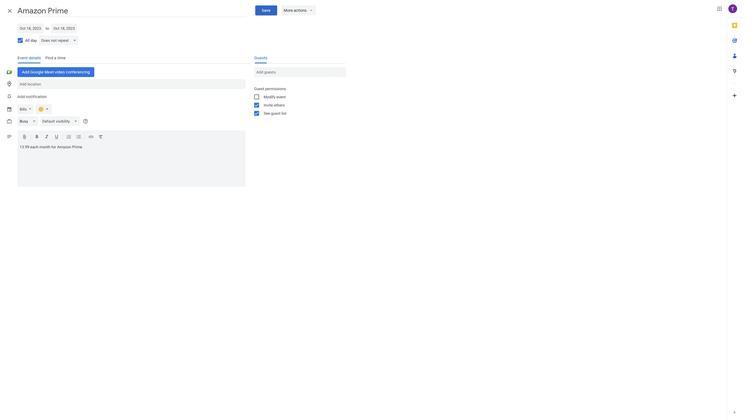 Task type: vqa. For each thing, say whether or not it's contained in the screenshot.
EACH
yes



Task type: describe. For each thing, give the bounding box(es) containing it.
actions
[[294, 8, 307, 13]]

Title text field
[[18, 5, 247, 17]]

End date text field
[[53, 25, 75, 32]]

for
[[51, 145, 56, 149]]

guest
[[254, 87, 264, 91]]

see
[[264, 111, 270, 116]]

numbered list image
[[66, 134, 72, 141]]

add
[[18, 94, 25, 99]]

Start date text field
[[20, 25, 41, 32]]

invite others
[[264, 103, 285, 108]]

save
[[262, 8, 271, 13]]

bold image
[[34, 134, 40, 141]]

formatting options toolbar
[[18, 131, 246, 144]]

more actions arrow_drop_down
[[284, 8, 314, 13]]

list
[[282, 111, 287, 116]]

italic image
[[44, 134, 50, 141]]

modify event
[[264, 95, 286, 99]]

day
[[31, 38, 37, 43]]

guest
[[271, 111, 281, 116]]

arrow_drop_down
[[309, 8, 314, 13]]

group containing guest permissions
[[250, 85, 346, 118]]

save button
[[256, 5, 277, 15]]

notification
[[26, 94, 47, 99]]

add notification button
[[15, 90, 49, 103]]

all
[[25, 38, 30, 43]]



Task type: locate. For each thing, give the bounding box(es) containing it.
Location text field
[[20, 79, 243, 89]]

guest permissions
[[254, 87, 286, 91]]

amazon
[[57, 145, 71, 149]]

tab list
[[728, 18, 743, 405]]

modify
[[264, 95, 276, 99]]

event
[[277, 95, 286, 99]]

Description text field
[[18, 145, 246, 186]]

month
[[39, 145, 50, 149]]

None field
[[39, 36, 81, 45], [18, 117, 40, 126], [40, 117, 82, 126], [39, 36, 81, 45], [18, 117, 40, 126], [40, 117, 82, 126]]

prime
[[72, 145, 82, 149]]

invite
[[264, 103, 273, 108]]

each
[[30, 145, 38, 149]]

group
[[250, 85, 346, 118]]

13.99 each month for amazon prime
[[20, 145, 82, 149]]

all day
[[25, 38, 37, 43]]

Guests text field
[[257, 67, 344, 77]]

insert link image
[[88, 134, 94, 141]]

others
[[274, 103, 285, 108]]

more
[[284, 8, 293, 13]]

bills
[[20, 107, 27, 112]]

underline image
[[54, 134, 59, 141]]

add notification
[[18, 94, 47, 99]]

to
[[46, 26, 49, 31]]

remove formatting image
[[98, 134, 104, 141]]

see guest list
[[264, 111, 287, 116]]

permissions
[[265, 87, 286, 91]]

13.99
[[20, 145, 29, 149]]

bulleted list image
[[76, 134, 82, 141]]



